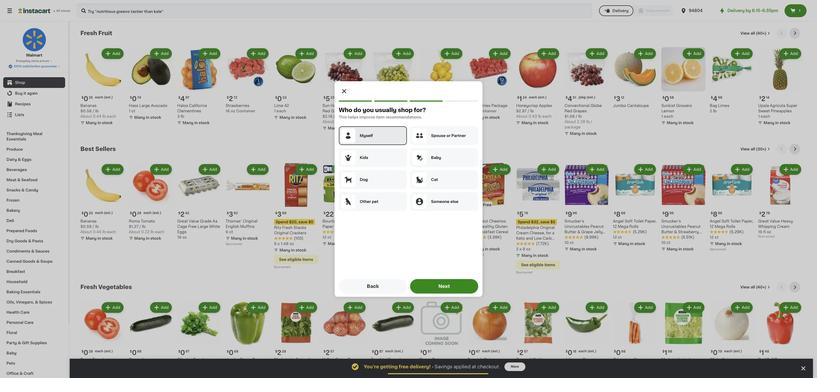 Task type: vqa. For each thing, say whether or not it's contained in the screenshot.


Task type: describe. For each thing, give the bounding box(es) containing it.
42 inside lime 42 1 each
[[284, 104, 289, 107]]

household
[[6, 280, 28, 284]]

walmart link
[[22, 28, 46, 58]]

treatment tracker modal dialog
[[70, 359, 814, 378]]

oz inside great value grade aa cage free large white eggs 18 oz
[[182, 236, 187, 239]]

/ right 2.28
[[591, 120, 593, 124]]

each inside $ 0 25 each (est.)
[[95, 211, 103, 215]]

butter for smucker's uncrustables peanut butter & grape jelly sandwich
[[565, 230, 577, 234]]

spices
[[39, 300, 52, 304]]

10 for smucker's uncrustables peanut butter & grape jelly sandwich
[[565, 241, 569, 245]]

in inside "5 raspberries package 12 oz container many in stock"
[[485, 116, 489, 119]]

94804 button
[[681, 3, 713, 18]]

each inside honeycrisp apples $2.87 / lb about 0.43 lb each
[[543, 114, 552, 118]]

$ 9 96 for smucker's uncrustables peanut butter & strawberry jam sandwich
[[663, 211, 674, 218]]

$ inside the $ 3 12
[[614, 96, 617, 99]]

12 inside "product" group
[[323, 236, 327, 239]]

dry
[[6, 239, 14, 243]]

bananas for each (est.)
[[80, 219, 97, 223]]

96 for smucker's uncrustables peanut butter & strawberry jam sandwich
[[670, 212, 674, 215]]

everyday store prices link
[[16, 59, 52, 63]]

& inside "dairy & eggs" link
[[18, 158, 21, 161]]

gluten
[[495, 225, 508, 229]]

$ inside $ 5 76
[[518, 212, 520, 215]]

container
[[478, 109, 497, 113]]

$ inside $ 4 97
[[178, 96, 181, 99]]

delivery for delivery by 6:15-6:35pm
[[728, 9, 745, 13]]

kids
[[360, 156, 369, 160]]

$ inside "$ 0 33"
[[275, 96, 277, 99]]

items for 3
[[303, 258, 313, 262]]

care for personal care
[[24, 321, 34, 325]]

large inside great value grade aa cage free large white eggs 18 oz
[[198, 225, 208, 229]]

$ 0 25
[[82, 96, 93, 102]]

28 for 2
[[282, 350, 286, 353]]

about down "$ 0 25"
[[80, 114, 92, 118]]

smucker's for smucker's uncrustables peanut butter & grape jelly sandwich
[[565, 219, 585, 223]]

sellers
[[95, 146, 116, 152]]

green onions 5.5 oz
[[420, 358, 446, 367]]

cheerios
[[489, 219, 506, 223]]

package
[[492, 104, 508, 107]]

1 item carousel region from the top
[[80, 28, 803, 139]]

all for 8
[[751, 147, 756, 151]]

18 inside great value grade aa cage free large white eggs 18 oz
[[177, 236, 182, 239]]

3 for spend $20, save $5
[[277, 211, 282, 218]]

4 for $ 4 98
[[713, 96, 718, 102]]

eggs inside great value grade aa cage free large white eggs 18 oz
[[177, 230, 187, 234]]

/ up 2.28
[[576, 114, 578, 118]]

$ inside $ 0 67
[[469, 350, 471, 353]]

stock inside "product" group
[[344, 242, 355, 246]]

/ down $ 0 25 each (est.)
[[93, 225, 94, 229]]

$ 0 28 each (est.)
[[130, 211, 161, 218]]

all for 4
[[751, 31, 756, 35]]

74
[[137, 96, 141, 99]]

great value grade aa cage free large white eggs 18 oz
[[177, 219, 220, 239]]

uncrustables for strawberry
[[662, 225, 687, 229]]

prepared foods link
[[3, 226, 65, 236]]

baby inside add your shopping preferences element
[[431, 156, 441, 160]]

98 for 4
[[718, 96, 723, 99]]

1 horizontal spatial $0.28 each (estimated) element
[[129, 209, 173, 219]]

fl
[[764, 230, 766, 234]]

$ inside $ 3 88
[[275, 212, 277, 215]]

usually
[[375, 107, 397, 113]]

red inside sun harvest seedless red grapes $2.18 / lb about 2.4 lb / package
[[323, 109, 330, 113]]

each inside sunkist growers lemon 1 each
[[664, 114, 674, 118]]

$ inside $ 4 81
[[372, 96, 374, 99]]

goods for canned
[[23, 260, 35, 263]]

$5 for 3
[[309, 220, 314, 224]]

meat & seafood link
[[3, 175, 65, 185]]

1 angel from the left
[[613, 219, 624, 223]]

$ inside $ 0 25 each (est.)
[[82, 212, 84, 215]]

$ 9 96 for smucker's uncrustables peanut butter & grape jelly sandwich
[[566, 211, 577, 218]]

roma tomato $1.27 / lb about 0.22 lb each
[[129, 219, 164, 234]]

grapes inside conventional globe red grapes $1.98 / lb about 2.28 lb / package
[[573, 109, 587, 113]]

12 inside broccoli wokly 12 oz
[[516, 363, 520, 367]]

1 inside lime 42 1 each
[[274, 109, 276, 113]]

5 raspberries package 12 oz container many in stock
[[468, 96, 508, 119]]

2 for yellow onion bag
[[326, 350, 330, 356]]

fresh left fruit at the top of the page
[[80, 30, 97, 36]]

large inside hass large avocado 1 ct
[[139, 104, 150, 107]]

about inside the green seedless grapes bag $1.98 / lb about 2.43 lb / package
[[371, 120, 383, 124]]

cream inside philadelphia original cream cheese, for a keto and low carb lifestyle
[[516, 231, 529, 235]]

2 toilet from the left
[[731, 219, 741, 223]]

92 for premium california lemons
[[428, 96, 432, 99]]

/ inside roma tomato $1.27 / lb about 0.22 lb each
[[140, 225, 141, 229]]

/ down 'recommendations.'
[[397, 120, 399, 124]]

(est.) for $ 4 51
[[587, 96, 596, 99]]

3 inside the halos california clementines 3 lb
[[177, 114, 180, 118]]

beverages link
[[3, 165, 65, 175]]

keto
[[516, 237, 525, 240]]

18 for 0
[[573, 350, 577, 353]]

lb inside the halos california clementines 3 lb
[[181, 114, 184, 118]]

someone
[[431, 200, 450, 204]]

save for 5
[[541, 220, 550, 224]]

each inside upala agricola super sweet pineapples 1 each
[[761, 114, 771, 118]]

$0.58 for each (est.)
[[80, 225, 92, 229]]

1 (5.29k) from the left
[[633, 230, 647, 234]]

essentials inside thanksgiving meal essentials
[[6, 137, 26, 141]]

snacks & candy
[[6, 188, 38, 192]]

58
[[670, 96, 674, 99]]

prepared foods
[[6, 229, 37, 233]]

6:35pm
[[763, 9, 779, 13]]

oz right 1.48
[[290, 242, 294, 246]]

about inside sun harvest seedless red grapes $2.18 / lb about 2.4 lb / package
[[323, 120, 334, 124]]

save for 3
[[299, 220, 308, 224]]

2 (5.29k) from the left
[[730, 230, 744, 234]]

98 for 1
[[668, 350, 673, 353]]

lists link
[[3, 109, 65, 120]]

satisfaction
[[23, 65, 41, 68]]

best
[[80, 146, 94, 152]]

68 for cucumber
[[137, 350, 142, 353]]

roma for roma tomato
[[80, 358, 91, 362]]

2 for broccoli wokly
[[520, 350, 524, 356]]

$ inside $ 0 18
[[566, 350, 568, 353]]

oz down lifestyle
[[526, 247, 531, 251]]

deli
[[6, 219, 14, 223]]

baby link
[[3, 348, 65, 358]]

16 inside strawberries 16 oz container
[[226, 109, 230, 113]]

apples
[[539, 104, 552, 107]]

1 toilet from the left
[[634, 219, 644, 223]]

1 pepper from the left
[[253, 358, 266, 362]]

$4.51 per package (estimated) element
[[565, 94, 609, 103]]

onions for spanish
[[484, 358, 498, 362]]

this
[[339, 115, 347, 119]]

roma for roma tomato $1.27 / lb about 0.22 lb each
[[129, 219, 140, 223]]

thanksgiving
[[6, 132, 32, 136]]

0 horizontal spatial breakfast
[[6, 270, 25, 274]]

$ 0 98
[[614, 350, 626, 356]]

9 for smucker's uncrustables peanut butter & grape jelly sandwich
[[568, 211, 573, 218]]

muffins
[[240, 225, 255, 229]]

(40+) for 2
[[756, 31, 767, 35]]

2 horizontal spatial red
[[759, 358, 766, 362]]

& inside party & gift supplies link
[[18, 341, 21, 345]]

28 inside $ 0 28 each (est.)
[[137, 212, 141, 215]]

$ inside $ 1 48
[[760, 350, 762, 353]]

view for 4
[[741, 31, 750, 35]]

service type group
[[599, 5, 674, 16]]

roma tomato
[[80, 358, 107, 362]]

household link
[[3, 277, 65, 287]]

cream inside great value heavy whipping cream 16 fl oz
[[778, 225, 790, 229]]

tomato for roma tomato $1.27 / lb about 0.22 lb each
[[141, 219, 155, 223]]

sunkist growers lemon 1 each
[[662, 104, 693, 118]]

free inside honey nut cheerios heart healthy gluten free breakfast cereal
[[468, 230, 476, 234]]

broccoli wokly 12 oz
[[516, 358, 544, 367]]

6
[[226, 230, 228, 234]]

sun harvest seedless red grapes $2.18 / lb about 2.4 lb / package
[[323, 104, 365, 124]]

0 horizontal spatial $0.28 each (estimated) element
[[80, 348, 125, 357]]

2 soft from the left
[[722, 219, 730, 223]]

each inside roma tomato $1.27 / lb about 0.22 lb each
[[155, 230, 164, 234]]

each (est.) for $ 0 79
[[725, 350, 743, 353]]

/pkg for $ 5 23
[[337, 96, 344, 99]]

$ inside $ 2 78
[[760, 212, 762, 215]]

for?
[[414, 107, 426, 113]]

0.44 for 0
[[93, 114, 102, 118]]

oz inside "5 raspberries package 12 oz container many in stock"
[[473, 109, 477, 113]]

many inside "5 raspberries package 12 oz container many in stock"
[[473, 116, 484, 119]]

$ 0 97 for cilantro bunch
[[178, 350, 190, 356]]

jumbo cantaloupe
[[613, 104, 649, 107]]

aa
[[213, 219, 218, 223]]

value for $ 2 78
[[770, 219, 780, 223]]

jelly
[[594, 230, 603, 234]]

ct inside thomas' original english muffins 6 ct
[[229, 230, 233, 234]]

halos
[[177, 104, 188, 107]]

96 for smucker's uncrustables peanut butter & grape jelly sandwich
[[573, 212, 577, 215]]

$ inside $ 2 28
[[275, 350, 277, 353]]

oils,
[[6, 300, 15, 304]]

& inside canned goods & soups link
[[36, 260, 39, 263]]

$ 22 18
[[324, 211, 338, 218]]

$0.58 for 0
[[80, 109, 92, 113]]

67
[[476, 350, 480, 353]]

about inside honeycrisp apples $2.87 / lb about 0.43 lb each
[[516, 114, 528, 118]]

each (est.) for $ 0 25
[[95, 96, 113, 99]]

grapes inside the green seedless grapes bag $1.98 / lb about 2.43 lb / package
[[371, 109, 385, 113]]

0 horizontal spatial green
[[240, 358, 252, 362]]

78
[[766, 212, 771, 215]]

$0.67 each (estimated) element
[[468, 348, 512, 357]]

3 12 ct from the left
[[710, 236, 719, 239]]

100%
[[14, 65, 22, 68]]

$0.87 each (estimated) element
[[371, 348, 415, 357]]

/ down this
[[346, 120, 348, 124]]

grapes inside sun harvest seedless red grapes $2.18 / lb about 2.4 lb / package
[[331, 109, 345, 113]]

/ inside honeycrisp apples $2.87 / lb about 0.43 lb each
[[528, 109, 530, 113]]

smucker's for smucker's uncrustables peanut butter & strawberry jam sandwich
[[662, 219, 681, 223]]

$0.18 each (estimated) element
[[565, 348, 609, 357]]

/ down "$ 0 25"
[[93, 109, 94, 113]]

2 angel from the left
[[710, 219, 721, 223]]

floral
[[6, 331, 17, 335]]

bag limes 2 lb
[[710, 104, 730, 113]]

other
[[360, 200, 371, 204]]

marketside for 1
[[662, 358, 683, 362]]

dry goods & pasta link
[[3, 236, 65, 246]]

$5 for 5
[[551, 220, 556, 224]]

12 ct inside "product" group
[[323, 236, 332, 239]]

size
[[355, 219, 363, 223]]

peppers
[[775, 358, 791, 362]]

10 ct for smucker's uncrustables peanut butter & grape jelly sandwich
[[565, 241, 574, 245]]

yellow
[[323, 358, 335, 362]]

16 inside great value heavy whipping cream 16 fl oz
[[759, 230, 763, 234]]

about inside roma tomato $1.27 / lb about 0.22 lb each
[[129, 230, 140, 234]]

cilantro
[[177, 358, 192, 362]]

$ inside $ 22 18
[[324, 212, 326, 215]]

$ inside $ 1 24
[[518, 96, 520, 99]]

$ inside $ 0 98
[[614, 350, 617, 353]]

see eligible items button for 5
[[516, 261, 561, 270]]

(est.) for $ 0 25
[[104, 96, 113, 99]]

instacart logo image
[[18, 8, 50, 14]]

view all (30+) button
[[739, 144, 773, 154]]

canned
[[6, 260, 22, 263]]

/ down 'usually' on the left top
[[382, 114, 384, 118]]

1 86 from the left
[[621, 212, 626, 215]]

helps
[[348, 115, 359, 119]]

2 item carousel region from the top
[[80, 144, 803, 278]]

fresh left vegetables
[[80, 284, 97, 290]]

(est.) for $ 5 23
[[345, 96, 354, 99]]

each inside $ 0 28 each (est.)
[[144, 211, 152, 215]]

$ inside $ 4 51
[[566, 96, 568, 99]]

zucchini squash $1.48 / lb about 0.59 lb each
[[371, 358, 407, 372]]

baking essentials link
[[3, 287, 65, 297]]

peanut for strawberry
[[688, 225, 701, 229]]

original for muffins
[[243, 219, 258, 223]]

28 for 0
[[89, 350, 93, 353]]

(105)
[[294, 237, 304, 240]]

jumbo for 3
[[613, 104, 627, 107]]

$20,
[[289, 220, 298, 224]]

42 inside $ 2 42
[[185, 212, 189, 215]]

about inside the zucchini squash $1.48 / lb about 0.59 lb each
[[371, 369, 383, 372]]

25 for $ 0 25 each (est.)
[[89, 212, 93, 215]]

ritz
[[274, 226, 281, 230]]

2 inside premium california lemons 2 lb bag
[[420, 114, 422, 118]]

1 mega from the left
[[618, 225, 629, 229]]

x for 3
[[278, 242, 280, 246]]

$ 2 57 for broccoli wokly
[[518, 350, 528, 356]]

ritz fresh stacks original crackers
[[274, 226, 307, 235]]

$ 1 48
[[760, 350, 770, 356]]

$ 2 72
[[227, 96, 237, 102]]

(est.) for $ 0 67
[[491, 350, 500, 353]]

bananas $0.58 / lb about 0.44 lb each for 0
[[80, 104, 116, 118]]

items for 5
[[545, 263, 556, 267]]

green for green onions 5.5 oz
[[420, 358, 431, 362]]

x for 5
[[520, 247, 522, 251]]

delivery for delivery
[[613, 9, 629, 13]]

1 soft from the left
[[625, 219, 633, 223]]

see for 5
[[521, 263, 529, 267]]

2 mega from the left
[[715, 225, 726, 229]]

$ inside $ 0 28
[[82, 350, 84, 353]]

health
[[6, 311, 19, 314]]

$ 0 67
[[469, 350, 480, 356]]

0 horizontal spatial bag
[[348, 358, 355, 362]]

& inside the dry goods & pasta link
[[28, 239, 31, 243]]

lime 42 1 each
[[274, 104, 289, 113]]

premium
[[420, 104, 436, 107]]

$2.87
[[516, 109, 527, 113]]

oz inside green onions 5.5 oz
[[427, 363, 431, 367]]

else
[[451, 200, 459, 204]]

2 x 8 oz
[[516, 247, 531, 251]]

view all (40+) for 1
[[741, 285, 767, 289]]

(est.) for $ 4 81
[[393, 96, 402, 99]]

•
[[432, 365, 434, 369]]

upala
[[759, 104, 769, 107]]

back button
[[339, 279, 407, 294]]

add inside "product" group
[[355, 168, 363, 171]]

1 vertical spatial white
[[710, 358, 721, 362]]

sandwich for strawberry
[[671, 236, 689, 239]]

$1.98 for $ 4 51
[[565, 114, 575, 118]]

view all (30+)
[[741, 147, 767, 151]]

3 for jumbo cantaloupe
[[617, 96, 621, 102]]

see eligible items for 3
[[279, 258, 313, 262]]

sunkist
[[662, 104, 676, 107]]

2 angel soft toilet paper, 12 mega rolls from the left
[[710, 219, 754, 229]]

about down $ 0 25 each (est.)
[[80, 230, 92, 234]]

free
[[399, 365, 409, 369]]

snacks & candy link
[[3, 185, 65, 195]]

(est.) inside $ 0 28 each (est.)
[[153, 211, 161, 215]]

0 vertical spatial free
[[483, 203, 492, 207]]

92 for thomas' original english muffins
[[234, 212, 238, 215]]



Task type: locate. For each thing, give the bounding box(es) containing it.
care down health care link
[[24, 321, 34, 325]]

/pkg right 51
[[579, 96, 586, 99]]

pasta
[[32, 239, 43, 243]]

california inside premium california lemons 2 lb bag
[[437, 104, 455, 107]]

& inside smucker's uncrustables peanut butter & grape jelly sandwich
[[578, 230, 581, 234]]

1 horizontal spatial 18
[[335, 212, 338, 215]]

98 inside $ 0 98
[[622, 350, 626, 353]]

2 86 from the left
[[718, 212, 723, 215]]

0 horizontal spatial toilet
[[634, 219, 644, 223]]

1 horizontal spatial (5.29k)
[[730, 230, 744, 234]]

$ inside $ 4 98
[[711, 96, 713, 99]]

bananas $0.58 / lb about 0.44 lb each down "$ 0 25"
[[80, 104, 116, 118]]

0 horizontal spatial tomato
[[92, 358, 107, 362]]

add your shopping preferences element
[[335, 81, 483, 297]]

essentials down the thanksgiving on the top left of page
[[6, 137, 26, 141]]

spend $20, save $5
[[276, 220, 314, 224]]

2 up marketside spinach
[[277, 350, 282, 356]]

3 4 from the left
[[713, 96, 718, 102]]

& inside office & craft link
[[20, 372, 23, 376]]

thanksgiving meal essentials
[[6, 132, 42, 141]]

produce link
[[3, 144, 65, 155]]

smucker's inside smucker's uncrustables peanut butter & strawberry jam sandwich
[[662, 219, 681, 223]]

2 $0.25 each (estimated) element from the top
[[80, 209, 125, 219]]

14
[[766, 96, 770, 99]]

2 horizontal spatial /pkg
[[579, 96, 586, 99]]

10 ct down smucker's uncrustables peanut butter & grape jelly sandwich
[[565, 241, 574, 245]]

a
[[553, 231, 555, 235]]

1 value from the left
[[189, 219, 199, 223]]

see down 2 x 8 oz
[[521, 263, 529, 267]]

1 horizontal spatial onions
[[484, 358, 498, 362]]

2 9 from the left
[[665, 211, 669, 218]]

97 for 2
[[186, 96, 190, 99]]

bag down $ 4 98
[[710, 104, 718, 107]]

pet
[[372, 200, 379, 204]]

18 for 22
[[335, 212, 338, 215]]

1 carrots from the left
[[613, 369, 627, 372]]

0 vertical spatial 42
[[284, 104, 289, 107]]

package inside sun harvest seedless red grapes $2.18 / lb about 2.4 lb / package
[[349, 120, 365, 124]]

/pkg inside $5.23 per package (estimated) element
[[337, 96, 344, 99]]

2 pepper from the left
[[583, 358, 597, 362]]

4 for $ 4 81
[[374, 96, 379, 102]]

3 /pkg from the left
[[579, 96, 586, 99]]

jalapeno pepper
[[565, 358, 597, 362]]

1 horizontal spatial 98
[[668, 350, 673, 353]]

onions inside green onions 5.5 oz
[[432, 358, 446, 362]]

great inside great value grade aa cage free large white eggs 18 oz
[[177, 219, 188, 223]]

$ 3 92 for thomas' original english muffins
[[227, 211, 238, 218]]

oz inside great value heavy whipping cream 16 fl oz
[[767, 230, 772, 234]]

$1.98 for $ 4 81
[[371, 114, 381, 118]]

1 vertical spatial roma
[[80, 358, 91, 362]]

oz down strawberries at the left of page
[[231, 109, 235, 113]]

1 horizontal spatial 96
[[670, 212, 674, 215]]

about inside spanish onions $0.88 / lb about 0.76 lb each
[[468, 369, 479, 372]]

1 9 from the left
[[568, 211, 573, 218]]

who
[[339, 107, 353, 113]]

1 horizontal spatial pepper
[[583, 358, 597, 362]]

98 up limes
[[718, 96, 723, 99]]

$ inside '$ 0 58'
[[663, 96, 665, 99]]

2 for strawberries
[[229, 96, 233, 102]]

and
[[526, 237, 533, 240]]

baby
[[431, 156, 441, 160], [6, 351, 16, 355]]

marketside up shredded
[[662, 358, 683, 362]]

spend for 3
[[276, 220, 288, 224]]

2 left 14
[[762, 96, 766, 102]]

1.48
[[281, 242, 289, 246]]

value inside great value grade aa cage free large white eggs 18 oz
[[189, 219, 199, 223]]

2 horizontal spatial grapes
[[573, 109, 587, 113]]

97 for 0
[[186, 350, 190, 353]]

1 horizontal spatial free
[[468, 230, 476, 234]]

4 for $ 4 97
[[181, 96, 185, 102]]

onions down $0.79 each (estimated) element at the right of the page
[[722, 358, 736, 362]]

0 horizontal spatial angel soft toilet paper, 12 mega rolls
[[613, 219, 657, 229]]

10 down jam
[[662, 241, 666, 245]]

& inside oils, vinegars, & spices link
[[35, 300, 38, 304]]

care for health care
[[20, 311, 29, 314]]

squash
[[388, 358, 402, 362]]

view all (40+) button for 1
[[739, 282, 773, 293]]

2 vertical spatial 18
[[573, 350, 577, 353]]

bag inside bag limes 2 lb
[[710, 104, 718, 107]]

0 horizontal spatial save
[[299, 220, 308, 224]]

view all (40+) button
[[739, 28, 773, 39], [739, 282, 773, 293]]

/pkg inside $4.81 per package (estimated) element
[[385, 96, 392, 99]]

hass
[[129, 104, 138, 107]]

1 horizontal spatial original
[[274, 231, 289, 235]]

free down the heart
[[468, 230, 476, 234]]

1 spend from the left
[[276, 220, 288, 224]]

bag right the onion
[[348, 358, 355, 362]]

& left candy
[[21, 188, 25, 192]]

0.44 for each (est.)
[[93, 230, 102, 234]]

& left strawberry
[[675, 230, 678, 234]]

$ inside $ 0 87
[[372, 350, 374, 353]]

1 vertical spatial $0.25 each (estimated) element
[[80, 209, 125, 219]]

1 $ 8 86 from the left
[[614, 211, 626, 218]]

1 vertical spatial $ 3 92
[[227, 211, 238, 218]]

0 vertical spatial all
[[751, 31, 756, 35]]

0.59
[[384, 369, 392, 372]]

green inside green onions 5.5 oz
[[420, 358, 431, 362]]

98 inside the $ 1 98
[[668, 350, 673, 353]]

1 horizontal spatial x
[[520, 247, 522, 251]]

2 /pkg from the left
[[385, 96, 392, 99]]

cucumber
[[129, 358, 149, 362]]

office
[[6, 372, 19, 376]]

1 vertical spatial view all (40+)
[[741, 285, 767, 289]]

28
[[137, 212, 141, 215], [89, 350, 93, 353], [282, 350, 286, 353]]

canned goods & soups
[[6, 260, 53, 263]]

1 10 from the left
[[565, 241, 569, 245]]

oz down raspberries
[[473, 109, 477, 113]]

1 horizontal spatial spend
[[518, 220, 531, 224]]

1 horizontal spatial save
[[541, 220, 550, 224]]

vegetables
[[98, 284, 132, 290]]

0
[[84, 96, 88, 102], [132, 96, 137, 102], [277, 96, 282, 102], [665, 96, 670, 102], [84, 211, 88, 218], [132, 211, 137, 218], [84, 350, 88, 356], [132, 350, 137, 356], [229, 350, 234, 356], [374, 350, 379, 356], [471, 350, 476, 356], [568, 350, 573, 356], [617, 350, 621, 356], [713, 350, 718, 356], [181, 350, 185, 356], [423, 350, 427, 356]]

$ inside the $ 0 79
[[711, 350, 713, 353]]

cilantro bunch
[[177, 358, 205, 362]]

2 for marketside spinach
[[277, 350, 282, 356]]

smucker's inside smucker's uncrustables peanut butter & grape jelly sandwich
[[565, 219, 585, 223]]

2 $ 0 97 from the left
[[421, 350, 432, 356]]

0 horizontal spatial 57
[[330, 350, 334, 353]]

breakfast inside honey nut cheerios heart healthy gluten free breakfast cereal
[[477, 230, 495, 234]]

& inside smucker's uncrustables peanut butter & strawberry jam sandwich
[[675, 230, 678, 234]]

package inside conventional globe red grapes $1.98 / lb about 2.28 lb / package
[[565, 125, 581, 129]]

1 bananas $0.58 / lb about 0.44 lb each from the top
[[80, 104, 116, 118]]

grapes
[[331, 109, 345, 113], [371, 109, 385, 113], [573, 109, 587, 113]]

0 horizontal spatial white
[[209, 225, 220, 229]]

1 horizontal spatial 68
[[234, 350, 238, 353]]

2 carrots from the left
[[628, 369, 642, 372]]

68
[[137, 350, 142, 353], [234, 350, 238, 353]]

marketside for 2
[[274, 358, 295, 362]]

2 for upala agricola super sweet pineapples
[[762, 96, 766, 102]]

92 up thomas' on the bottom of page
[[234, 212, 238, 215]]

2 sandwich from the left
[[671, 236, 689, 239]]

uncrustables for grape
[[565, 225, 590, 229]]

1 vertical spatial 0.44
[[93, 230, 102, 234]]

bananas
[[80, 104, 97, 107], [80, 219, 97, 223]]

0.44
[[93, 114, 102, 118], [93, 230, 102, 234]]

rolls
[[630, 225, 639, 229], [727, 225, 736, 229]]

1 horizontal spatial grapes
[[371, 109, 385, 113]]

all stores link
[[18, 3, 71, 18]]

12 ct right (9.99k)
[[613, 236, 622, 239]]

0 vertical spatial items
[[303, 258, 313, 262]]

10 for smucker's uncrustables peanut butter & strawberry jam sandwich
[[662, 241, 666, 245]]

$ 0 79
[[711, 350, 723, 356]]

$ 4 81
[[372, 96, 383, 102]]

red down conventional
[[565, 109, 573, 113]]

16 left fl
[[759, 230, 763, 234]]

0 horizontal spatial /pkg (est.)
[[337, 96, 354, 99]]

1 horizontal spatial green
[[371, 104, 383, 107]]

1 vertical spatial see eligible items
[[521, 263, 556, 267]]

97 up halos
[[186, 96, 190, 99]]

carrots down grimmway
[[613, 369, 627, 372]]

oz inside strawberries 16 oz container
[[231, 109, 235, 113]]

0 vertical spatial 18
[[335, 212, 338, 215]]

$ 9 96 up smucker's uncrustables peanut butter & grape jelly sandwich
[[566, 211, 577, 218]]

2 bananas from the top
[[80, 219, 97, 223]]

98 for 0
[[622, 350, 626, 353]]

None search field
[[77, 3, 592, 18]]

1 angel soft toilet paper, 12 mega rolls from the left
[[613, 219, 657, 229]]

57 for yellow onion bag
[[330, 350, 334, 353]]

at
[[472, 365, 477, 369]]

0 vertical spatial goods
[[14, 239, 27, 243]]

seafood
[[21, 178, 38, 182]]

3 for thomas' original english muffins
[[229, 211, 233, 218]]

$0.28 each (estimated) element up roma tomato
[[80, 348, 125, 357]]

6:15-
[[752, 9, 763, 13]]

4 for $ 4 51
[[568, 96, 573, 102]]

4 left 51
[[568, 96, 573, 102]]

2 12 ct from the left
[[613, 236, 622, 239]]

0 horizontal spatial butter
[[565, 230, 577, 234]]

97 up green onions 5.5 oz
[[428, 350, 432, 353]]

sandwich inside smucker's uncrustables peanut butter & strawberry jam sandwich
[[671, 236, 689, 239]]

1 horizontal spatial seedless
[[384, 104, 401, 107]]

3 up thomas' on the bottom of page
[[229, 211, 233, 218]]

value up whipping at the right bottom of the page
[[770, 219, 780, 223]]

each (est.) inside $0.67 each (estimated) element
[[483, 350, 500, 353]]

/pkg (est.) right 51
[[579, 96, 596, 99]]

1 vertical spatial item carousel region
[[80, 144, 803, 278]]

about
[[80, 114, 92, 118], [516, 114, 528, 118], [323, 120, 334, 124], [371, 120, 383, 124], [565, 120, 576, 124], [80, 230, 92, 234], [129, 230, 140, 234], [371, 369, 383, 372], [468, 369, 479, 372]]

2 butter from the left
[[662, 230, 674, 234]]

view all (40+) button for 2
[[739, 28, 773, 39]]

jumbo
[[613, 104, 627, 107], [226, 358, 239, 362]]

each (est.) for $ 0 67
[[483, 350, 500, 353]]

sandwich for grape
[[565, 236, 583, 239]]

sandwich down strawberry
[[671, 236, 689, 239]]

0 horizontal spatial angel
[[613, 219, 624, 223]]

each (est.) up the squash
[[386, 350, 403, 353]]

in inside "product" group
[[340, 242, 343, 246]]

2 $1.98 from the left
[[565, 114, 575, 118]]

0 vertical spatial cream
[[778, 225, 790, 229]]

$5.23 per package (estimated) element
[[323, 94, 367, 103]]

2 4 from the left
[[568, 96, 573, 102]]

2 grapes from the left
[[371, 109, 385, 113]]

main content containing 0
[[70, 21, 814, 378]]

$0.25 each (estimated) element for 0
[[80, 94, 125, 103]]

$ inside "$ 5 23"
[[324, 96, 326, 99]]

each (est.) right 79 on the bottom of page
[[725, 350, 743, 353]]

personal care link
[[3, 318, 65, 328]]

about down $2.18
[[323, 120, 334, 124]]

save right $32,
[[541, 220, 550, 224]]

2 for great value heavy whipping cream
[[762, 211, 766, 218]]

22
[[326, 211, 334, 218]]

fresh down grimmway
[[613, 363, 624, 367]]

0 horizontal spatial cream
[[516, 231, 529, 235]]

0.43
[[529, 114, 537, 118]]

sandwich inside smucker's uncrustables peanut butter & grape jelly sandwich
[[565, 236, 583, 239]]

0 vertical spatial bag
[[710, 104, 718, 107]]

0 horizontal spatial grapes
[[331, 109, 345, 113]]

1 seedless from the left
[[347, 104, 364, 107]]

12 ct down 'paper'
[[323, 236, 332, 239]]

package for $ 4 51
[[565, 125, 581, 129]]

$0.58
[[80, 109, 92, 113], [80, 225, 92, 229]]

$4.81 per package (estimated) element
[[371, 94, 415, 103]]

2 10 ct from the left
[[662, 241, 671, 245]]

/pkg (est.) inside $5.23 per package (estimated) element
[[337, 96, 354, 99]]

25 inside "$ 0 25"
[[89, 96, 93, 99]]

growers
[[677, 104, 693, 107]]

shop
[[15, 81, 25, 84]]

great for $ 2 78
[[759, 219, 769, 223]]

red down $ 1 48
[[759, 358, 766, 362]]

68 for jumbo green pepper
[[234, 350, 238, 353]]

1 68 from the left
[[137, 350, 142, 353]]

1 (40+) from the top
[[756, 31, 767, 35]]

/pkg for $ 4 81
[[385, 96, 392, 99]]

1 horizontal spatial /pkg
[[385, 96, 392, 99]]

about inside conventional globe red grapes $1.98 / lb about 2.28 lb / package
[[565, 120, 576, 124]]

$5
[[309, 220, 314, 224], [551, 220, 556, 224]]

value for $ 2 42
[[189, 219, 199, 223]]

2 uncrustables from the left
[[662, 225, 687, 229]]

meal
[[33, 132, 42, 136]]

product group
[[80, 47, 125, 127], [129, 47, 173, 121], [177, 47, 222, 127], [226, 47, 270, 114], [274, 47, 318, 121], [323, 47, 367, 132], [371, 47, 415, 137], [420, 47, 464, 119], [468, 47, 512, 121], [516, 47, 561, 127], [565, 47, 609, 137], [613, 47, 658, 108], [662, 47, 706, 127], [710, 47, 754, 114], [759, 47, 803, 127], [80, 163, 125, 242], [129, 163, 173, 242], [177, 163, 222, 240], [226, 163, 270, 247], [274, 163, 318, 270], [323, 163, 367, 248], [371, 163, 415, 242], [420, 163, 464, 235], [468, 163, 512, 258], [516, 163, 561, 276], [565, 163, 609, 253], [613, 163, 658, 248], [662, 163, 706, 253], [710, 163, 754, 252], [759, 163, 803, 240], [80, 301, 125, 378], [129, 301, 173, 368], [177, 301, 222, 368], [226, 301, 270, 375], [274, 301, 318, 375], [323, 301, 367, 368], [371, 301, 415, 378], [420, 301, 464, 375], [468, 301, 512, 378], [516, 301, 561, 368], [565, 301, 609, 378], [613, 301, 658, 378], [662, 301, 706, 378], [710, 301, 754, 378], [759, 301, 803, 375]]

(est.) for $ 0 18
[[588, 350, 597, 353]]

4
[[374, 96, 379, 102], [568, 96, 573, 102], [713, 96, 718, 102], [181, 96, 185, 102]]

butter inside smucker's uncrustables peanut butter & strawberry jam sandwich
[[662, 230, 674, 234]]

42 right lime
[[284, 104, 289, 107]]

1 horizontal spatial angel soft toilet paper, 12 mega rolls
[[710, 219, 754, 229]]

0 horizontal spatial items
[[303, 258, 313, 262]]

grapes down conventional
[[573, 109, 587, 113]]

0 horizontal spatial paper,
[[645, 219, 657, 223]]

it
[[24, 91, 26, 95]]

5 for $ 5 23
[[326, 96, 330, 102]]

1 vertical spatial large
[[198, 225, 208, 229]]

/ up 2.4
[[334, 114, 335, 118]]

2 rolls from the left
[[727, 225, 736, 229]]

/pkg (est.) for $ 4 51
[[579, 96, 596, 99]]

1 paper, from the left
[[645, 219, 657, 223]]

2 great from the left
[[759, 219, 769, 223]]

$0.28 each (estimated) element
[[129, 209, 173, 219], [80, 348, 125, 357]]

2 $5 from the left
[[551, 220, 556, 224]]

1 vertical spatial $0.28 each (estimated) element
[[80, 348, 125, 357]]

1 horizontal spatial 28
[[137, 212, 141, 215]]

toilet
[[634, 219, 644, 223], [731, 219, 741, 223]]

1 inside upala agricola super sweet pineapples 1 each
[[759, 114, 760, 118]]

1 horizontal spatial see
[[521, 263, 529, 267]]

(est.) inside $4.51 per package (estimated) element
[[587, 96, 596, 99]]

10 ct for smucker's uncrustables peanut butter & strawberry jam sandwich
[[662, 241, 671, 245]]

1 4 from the left
[[374, 96, 379, 102]]

/pkg (est.) inside $4.81 per package (estimated) element
[[385, 96, 402, 99]]

$2.18
[[323, 114, 333, 118]]

0 vertical spatial view
[[741, 31, 750, 35]]

& left 'sauces'
[[31, 249, 34, 253]]

1 horizontal spatial see eligible items
[[521, 263, 556, 267]]

onions up the 'savings'
[[432, 358, 446, 362]]

/pkg right 23
[[337, 96, 344, 99]]

1 horizontal spatial $ 0 68
[[227, 350, 238, 356]]

spouse or partner
[[431, 134, 466, 138]]

tomato for roma tomato
[[92, 358, 107, 362]]

1 rolls from the left
[[630, 225, 639, 229]]

butter left grape
[[565, 230, 577, 234]]

fresh fruit
[[80, 30, 112, 36]]

0.22
[[141, 230, 150, 234]]

1 /pkg (est.) from the left
[[337, 96, 354, 99]]

1 onions from the left
[[484, 358, 498, 362]]

2 $ 8 86 from the left
[[711, 211, 723, 218]]

$0.79 each (estimated) element
[[710, 348, 754, 357]]

2 vertical spatial item carousel region
[[80, 282, 803, 378]]

each (est.) inside $0.87 each (estimated) element
[[386, 350, 403, 353]]

$0.25 each (estimated) element
[[80, 94, 125, 103], [80, 209, 125, 219]]

1 butter from the left
[[565, 230, 577, 234]]

2 bananas $0.58 / lb about 0.44 lb each from the top
[[80, 219, 116, 234]]

bag inside the green seedless grapes bag $1.98 / lb about 2.43 lb / package
[[386, 109, 393, 113]]

3 /pkg (est.) from the left
[[579, 96, 596, 99]]

0 horizontal spatial see
[[279, 258, 287, 262]]

package down helps
[[349, 120, 365, 124]]

/ down the zucchini
[[382, 363, 384, 367]]

0 horizontal spatial 96
[[573, 212, 577, 215]]

(est.) for $ 0 87
[[395, 350, 403, 353]]

$ 2 78
[[760, 211, 771, 218]]

1 sandwich from the left
[[565, 236, 583, 239]]

3 item carousel region from the top
[[80, 282, 803, 378]]

1 $0.25 each (estimated) element from the top
[[80, 94, 125, 103]]

see down 8 x 1.48 oz
[[279, 258, 287, 262]]

0 horizontal spatial carrots
[[613, 369, 627, 372]]

1 vertical spatial all
[[751, 147, 756, 151]]

free inside great value grade aa cage free large white eggs 18 oz
[[188, 225, 197, 229]]

$1.24 each (estimated) element
[[516, 94, 561, 103]]

0 vertical spatial tomato
[[141, 219, 155, 223]]

about left 2.28
[[565, 120, 576, 124]]

0 horizontal spatial 18
[[177, 236, 182, 239]]

92 up premium
[[428, 96, 432, 99]]

sponsored badge image for great value heavy whipping cream
[[759, 235, 775, 238]]

marketside spinach
[[274, 358, 311, 362]]

/pkg for $ 4 51
[[579, 96, 586, 99]]

each (est.) inside $0.79 each (estimated) element
[[725, 350, 743, 353]]

sandwich
[[565, 236, 583, 239], [671, 236, 689, 239]]

cat
[[431, 178, 438, 182]]

1 57 from the left
[[330, 350, 334, 353]]

1 vertical spatial (40+)
[[756, 285, 767, 289]]

towels
[[335, 225, 348, 229]]

stock inside "5 raspberries package 12 oz container many in stock"
[[490, 116, 500, 119]]

57 up yellow
[[330, 350, 334, 353]]

2 peanut from the left
[[688, 225, 701, 229]]

$1.98 inside conventional globe red grapes $1.98 / lb about 2.28 lb / package
[[565, 114, 575, 118]]

$5 right $20,
[[309, 220, 314, 224]]

each (est.) for $ 0 18
[[579, 350, 597, 353]]

0 vertical spatial 25
[[89, 96, 93, 99]]

$1.98 down conventional
[[565, 114, 575, 118]]

2 down $ 4 98
[[710, 109, 713, 113]]

1 horizontal spatial peanut
[[688, 225, 701, 229]]

2 save from the left
[[541, 220, 550, 224]]

items down (105)
[[303, 258, 313, 262]]

24
[[523, 96, 527, 99]]

$ 0 68 up cucumber
[[130, 350, 142, 356]]

partner
[[452, 134, 466, 138]]

25 for $ 0 25
[[89, 96, 93, 99]]

9 up smucker's uncrustables peanut butter & grape jelly sandwich
[[568, 211, 573, 218]]

1 all from the top
[[751, 31, 756, 35]]

$ 4 51
[[566, 96, 577, 102]]

see
[[279, 258, 287, 262], [521, 263, 529, 267]]

1 inside button
[[799, 9, 801, 13]]

prices
[[40, 60, 49, 63]]

each (est.) for $ 1 24
[[529, 96, 547, 99]]

$ inside $ 0 28 each (est.)
[[130, 212, 132, 215]]

dairy & eggs link
[[3, 155, 65, 165]]

(est.) inside $ 0 25 each (est.)
[[104, 211, 113, 215]]

$ inside $ 2 14
[[760, 96, 762, 99]]

eggs inside "dairy & eggs" link
[[22, 158, 32, 161]]

2 $0.58 from the top
[[80, 225, 92, 229]]

42
[[284, 104, 289, 107], [185, 212, 189, 215]]

2 96 from the left
[[670, 212, 674, 215]]

smucker's up jam
[[662, 219, 681, 223]]

0 horizontal spatial seedless
[[347, 104, 364, 107]]

1 $ 0 97 from the left
[[178, 350, 190, 356]]

bananas $0.58 / lb about 0.44 lb each down $ 0 25 each (est.)
[[80, 219, 116, 234]]

1 horizontal spatial /pkg (est.)
[[385, 96, 402, 99]]

0 horizontal spatial 28
[[89, 350, 93, 353]]

& inside condiments & sauces link
[[31, 249, 34, 253]]

2 10 from the left
[[662, 241, 666, 245]]

honeycrisp apples $2.87 / lb about 0.43 lb each
[[516, 104, 552, 118]]

philadelphia original cream cheese, for a keto and low carb lifestyle
[[516, 226, 555, 246]]

1 horizontal spatial california
[[437, 104, 455, 107]]

1 view all (40+) from the top
[[741, 31, 767, 35]]

eligible for 5
[[530, 263, 544, 267]]

jumbo for 0
[[226, 358, 239, 362]]

/ inside the zucchini squash $1.48 / lb about 0.59 lb each
[[382, 363, 384, 367]]

philadelphia
[[516, 226, 540, 230]]

1 horizontal spatial tomato
[[141, 219, 155, 223]]

original inside philadelphia original cream cheese, for a keto and low carb lifestyle
[[540, 226, 555, 230]]

0 horizontal spatial $ 0 97
[[178, 350, 190, 356]]

globe
[[591, 104, 602, 107]]

in
[[146, 116, 150, 119], [485, 116, 489, 119], [291, 116, 295, 119], [98, 121, 101, 125], [194, 121, 198, 125], [534, 121, 537, 125], [679, 121, 682, 125], [776, 121, 779, 125], [340, 126, 343, 130], [582, 132, 586, 135], [98, 237, 101, 240], [146, 237, 150, 240], [243, 237, 246, 240], [340, 242, 343, 246], [630, 242, 634, 246], [727, 242, 731, 246], [485, 247, 489, 251], [582, 247, 586, 251], [679, 247, 682, 251], [291, 248, 295, 252], [534, 254, 537, 258], [437, 370, 440, 373]]

2 marketside from the left
[[662, 358, 683, 362]]

lb inside bag limes 2 lb
[[714, 109, 717, 113]]

(est.) inside $4.81 per package (estimated) element
[[393, 96, 402, 99]]

1 horizontal spatial red
[[565, 109, 573, 113]]

1 $5 from the left
[[309, 220, 314, 224]]

lemons
[[420, 109, 435, 113]]

5 for $ 5 76
[[520, 211, 524, 218]]

sponsored badge image for angel soft toilet paper, 12 mega rolls
[[710, 248, 726, 251]]

3 view from the top
[[741, 285, 750, 289]]

1 uncrustables from the left
[[565, 225, 590, 229]]

3 onions from the left
[[432, 358, 446, 362]]

51
[[573, 96, 577, 99]]

see eligible items down (7.72k)
[[521, 263, 556, 267]]

& left the craft
[[20, 372, 23, 376]]

sponsored badge image
[[759, 235, 775, 238], [226, 243, 242, 246], [710, 248, 726, 251], [468, 253, 484, 256], [274, 266, 290, 269], [516, 271, 533, 274]]

9 up smucker's uncrustables peanut butter & strawberry jam sandwich
[[665, 211, 669, 218]]

1 horizontal spatial baby
[[431, 156, 441, 160]]

seedless down $4.81 per package (estimated) element
[[384, 104, 401, 107]]

$ inside the $ 1 98
[[663, 350, 665, 353]]

2 paper, from the left
[[742, 219, 754, 223]]

18 inside $ 0 18
[[573, 350, 577, 353]]

1 vertical spatial x
[[520, 247, 522, 251]]

1 12 ct from the left
[[323, 236, 332, 239]]

$ 0 28
[[82, 350, 93, 356]]

2 view all (40+) button from the top
[[739, 282, 773, 293]]

2 0.44 from the top
[[93, 230, 102, 234]]

1 grapes from the left
[[331, 109, 345, 113]]

0 horizontal spatial baby
[[6, 351, 16, 355]]

many inside "product" group
[[328, 242, 339, 246]]

1 marketside from the left
[[274, 358, 295, 362]]

2 down lifestyle
[[516, 247, 519, 251]]

1 96 from the left
[[573, 212, 577, 215]]

pineapples
[[771, 109, 792, 113]]

uncrustables inside smucker's uncrustables peanut butter & grape jelly sandwich
[[565, 225, 590, 229]]

0 vertical spatial roma
[[129, 219, 140, 223]]

2 up broccoli
[[520, 350, 524, 356]]

original for cheese,
[[540, 226, 555, 230]]

whipping
[[759, 225, 777, 229]]

0 horizontal spatial package
[[349, 120, 365, 124]]

0 horizontal spatial 16
[[226, 109, 230, 113]]

1 10 ct from the left
[[565, 241, 574, 245]]

1 vertical spatial 16
[[759, 230, 763, 234]]

item carousel region
[[80, 28, 803, 139], [80, 144, 803, 278], [80, 282, 803, 378]]

red bell peppers
[[759, 358, 791, 362]]

butter for smucker's uncrustables peanut butter & strawberry jam sandwich
[[662, 230, 674, 234]]

0 horizontal spatial 68
[[137, 350, 142, 353]]

2 68 from the left
[[234, 350, 238, 353]]

(est.) inside $5.23 per package (estimated) element
[[345, 96, 354, 99]]

(est.) inside $0.67 each (estimated) element
[[491, 350, 500, 353]]

5 for $ 5
[[423, 211, 427, 218]]

2 57 from the left
[[524, 350, 528, 353]]

eligible down 1.48
[[288, 258, 302, 262]]

oils, vinegars, & spices
[[6, 300, 52, 304]]

1 save from the left
[[299, 220, 308, 224]]

1 horizontal spatial mega
[[715, 225, 726, 229]]

care down vinegars,
[[20, 311, 29, 314]]

0 vertical spatial baby
[[431, 156, 441, 160]]

1 horizontal spatial uncrustables
[[662, 225, 687, 229]]

main content
[[70, 21, 814, 378]]

marketside down $ 2 28
[[274, 358, 295, 362]]

each (est.) for $ 0 87
[[386, 350, 403, 353]]

each inside the zucchini squash $1.48 / lb about 0.59 lb each
[[398, 369, 407, 372]]

green for green seedless grapes bag $1.98 / lb about 2.43 lb / package
[[371, 104, 383, 107]]

$0.58 down "$ 0 25"
[[80, 109, 92, 113]]

fresh down $20,
[[282, 226, 293, 230]]

0 vertical spatial bananas $0.58 / lb about 0.44 lb each
[[80, 104, 116, 118]]

$ inside $ 0 74
[[130, 96, 132, 99]]

$ inside $ 5
[[421, 212, 423, 215]]

2 $ 0 68 from the left
[[227, 350, 238, 356]]

2 left 78
[[762, 211, 766, 218]]

peanut for grape
[[591, 225, 604, 229]]

& inside meat & seafood link
[[17, 178, 20, 182]]

3 up premium
[[423, 96, 427, 102]]

original inside thomas' original english muffins 6 ct
[[243, 219, 258, 223]]

gluten-free
[[469, 203, 492, 207]]

12 inside "5 raspberries package 12 oz container many in stock"
[[468, 109, 472, 113]]

$ 0 97 up cilantro
[[178, 350, 190, 356]]

2 $ 9 96 from the left
[[663, 211, 674, 218]]

1 peanut from the left
[[591, 225, 604, 229]]

bakery link
[[3, 205, 65, 216]]

1 0.44 from the top
[[93, 114, 102, 118]]

3 all from the top
[[751, 285, 756, 289]]

2 onions from the left
[[722, 358, 736, 362]]

product group containing 22
[[323, 163, 367, 248]]

1 vertical spatial tomato
[[92, 358, 107, 362]]

(est.) inside $0.87 each (estimated) element
[[395, 350, 403, 353]]

& left soups
[[36, 260, 39, 263]]

bananas for 0
[[80, 104, 97, 107]]

see eligible items button
[[274, 255, 318, 264], [516, 261, 561, 270]]

$ 2 57 for yellow onion bag
[[324, 350, 334, 356]]

1 horizontal spatial $ 8 86
[[711, 211, 723, 218]]

1 smucker's from the left
[[565, 219, 585, 223]]

1 bananas from the top
[[80, 104, 97, 107]]

2 view all (40+) from the top
[[741, 285, 767, 289]]

iceberg
[[684, 358, 698, 362]]

eligible for 3
[[288, 258, 302, 262]]

3 grapes from the left
[[573, 109, 587, 113]]

bananas down $ 0 25 each (est.)
[[80, 219, 97, 223]]

uncrustables up jam
[[662, 225, 687, 229]]

25 inside $ 0 25 each (est.)
[[89, 212, 93, 215]]

94804
[[689, 9, 703, 13]]

68 up jumbo green pepper
[[234, 350, 238, 353]]

walmart logo image
[[22, 28, 46, 52]]

onions for green
[[432, 358, 446, 362]]

1 /pkg from the left
[[337, 96, 344, 99]]

see eligible items button for 3
[[274, 255, 318, 264]]

0 horizontal spatial jumbo
[[226, 358, 239, 362]]

california right premium
[[437, 104, 455, 107]]

select-
[[337, 219, 351, 223]]

onions for white
[[722, 358, 736, 362]]

eggs down produce link
[[22, 158, 32, 161]]

0 vertical spatial $0.25 each (estimated) element
[[80, 94, 125, 103]]

0 horizontal spatial $ 3 92
[[227, 211, 238, 218]]

california up clementines in the left top of the page
[[189, 104, 207, 107]]

white inside great value grade aa cage free large white eggs 18 oz
[[209, 225, 220, 229]]

large
[[139, 104, 150, 107], [198, 225, 208, 229]]

$ 2 57 up yellow
[[324, 350, 334, 356]]

1 25 from the top
[[89, 96, 93, 99]]

free right the cage
[[188, 225, 197, 229]]

store
[[31, 60, 39, 63]]

2 value from the left
[[770, 219, 780, 223]]

(40+)
[[756, 31, 767, 35], [756, 285, 767, 289]]

96 up smucker's uncrustables peanut butter & grape jelly sandwich
[[573, 212, 577, 215]]

1 inside hass large avocado 1 ct
[[129, 109, 131, 113]]

2 vertical spatial view
[[741, 285, 750, 289]]

0 vertical spatial bananas
[[80, 104, 97, 107]]

peanut inside smucker's uncrustables peanut butter & strawberry jam sandwich
[[688, 225, 701, 229]]

each (est.) inside $0.25 each (estimated) element
[[95, 96, 113, 99]]

(est.) inside $0.79 each (estimated) element
[[734, 350, 743, 353]]

stock
[[150, 116, 161, 119], [490, 116, 500, 119], [296, 116, 307, 119], [102, 121, 113, 125], [199, 121, 210, 125], [538, 121, 549, 125], [683, 121, 694, 125], [780, 121, 791, 125], [344, 126, 355, 130], [586, 132, 597, 135], [102, 237, 113, 240], [150, 237, 161, 240], [247, 237, 258, 240], [344, 242, 355, 246], [635, 242, 646, 246], [732, 242, 743, 246], [490, 247, 500, 251], [586, 247, 597, 251], [683, 247, 694, 251], [296, 248, 307, 252], [538, 254, 549, 258], [441, 370, 452, 373]]

package down item
[[371, 125, 387, 129]]

1 horizontal spatial breakfast
[[477, 230, 495, 234]]

sponsored badge image for thomas' original english muffins
[[226, 243, 242, 246]]

2 /pkg (est.) from the left
[[385, 96, 402, 99]]

$0.25 each (estimated) element for each (est.)
[[80, 209, 125, 219]]

2 horizontal spatial package
[[565, 125, 581, 129]]

$ 0 68 up jumbo green pepper
[[227, 350, 238, 356]]

bananas $0.58 / lb about 0.44 lb each for each (est.)
[[80, 219, 116, 234]]

1 horizontal spatial 16
[[759, 230, 763, 234]]

delivery inside button
[[613, 9, 629, 13]]

california for halos california clementines 3 lb
[[189, 104, 207, 107]]

marketside inside marketside iceberg shredded lettuce
[[662, 358, 683, 362]]

1 inside sunkist growers lemon 1 each
[[662, 114, 663, 118]]

98
[[718, 96, 723, 99], [622, 350, 626, 353], [668, 350, 673, 353]]

0 vertical spatial essentials
[[6, 137, 26, 141]]

$ 0 97 up green onions 5.5 oz
[[421, 350, 432, 356]]

white down aa
[[209, 225, 220, 229]]

1 button
[[785, 4, 807, 17]]

oz down the cage
[[182, 236, 187, 239]]

$ 3 12
[[614, 96, 625, 102]]

0 vertical spatial breakfast
[[477, 230, 495, 234]]

96 up smucker's uncrustables peanut butter & strawberry jam sandwich
[[670, 212, 674, 215]]

essentials
[[6, 137, 26, 141], [21, 290, 40, 294]]

0 vertical spatial care
[[20, 311, 29, 314]]

original down ritz
[[274, 231, 289, 235]]

1 $ 2 57 from the left
[[324, 350, 334, 356]]

100% satisfaction guarantee button
[[8, 63, 60, 69]]

/ right $1.27
[[140, 225, 141, 229]]

view for 8
[[741, 147, 750, 151]]

1 $ 9 96 from the left
[[566, 211, 577, 218]]

12 inside the $ 3 12
[[621, 96, 625, 99]]

goods for dry
[[14, 239, 27, 243]]

1 vertical spatial view
[[741, 147, 750, 151]]

2 (40+) from the top
[[756, 285, 767, 289]]

great for $ 2 42
[[177, 219, 188, 223]]

2 all from the top
[[751, 147, 756, 151]]

$ 3 92 up thomas' on the bottom of page
[[227, 211, 238, 218]]

see eligible items
[[279, 258, 313, 262], [521, 263, 556, 267]]

1 $0.58 from the top
[[80, 109, 92, 113]]

see for 3
[[279, 258, 287, 262]]

$ inside "$ 2 72"
[[227, 96, 229, 99]]

2 spend from the left
[[518, 220, 531, 224]]

& left spices
[[35, 300, 38, 304]]

value
[[189, 219, 199, 223], [770, 219, 780, 223]]



